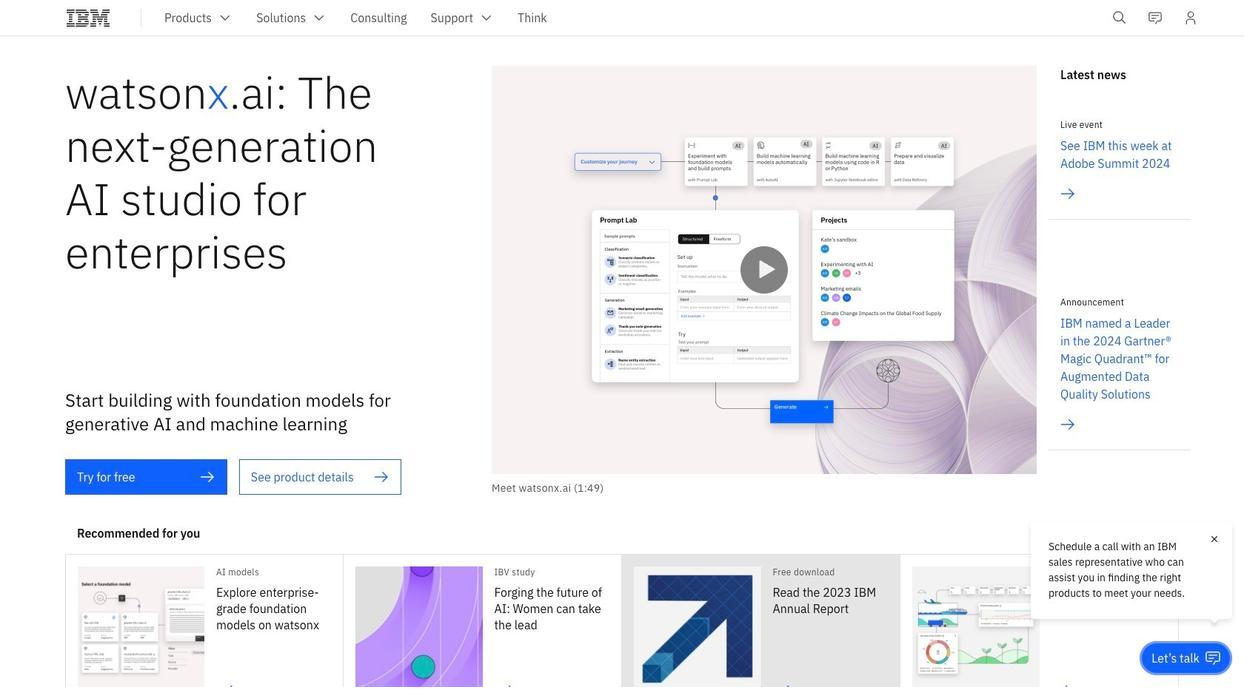 Task type: locate. For each thing, give the bounding box(es) containing it.
let's talk element
[[1152, 651, 1200, 667]]



Task type: describe. For each thing, give the bounding box(es) containing it.
close image
[[1209, 534, 1220, 546]]



